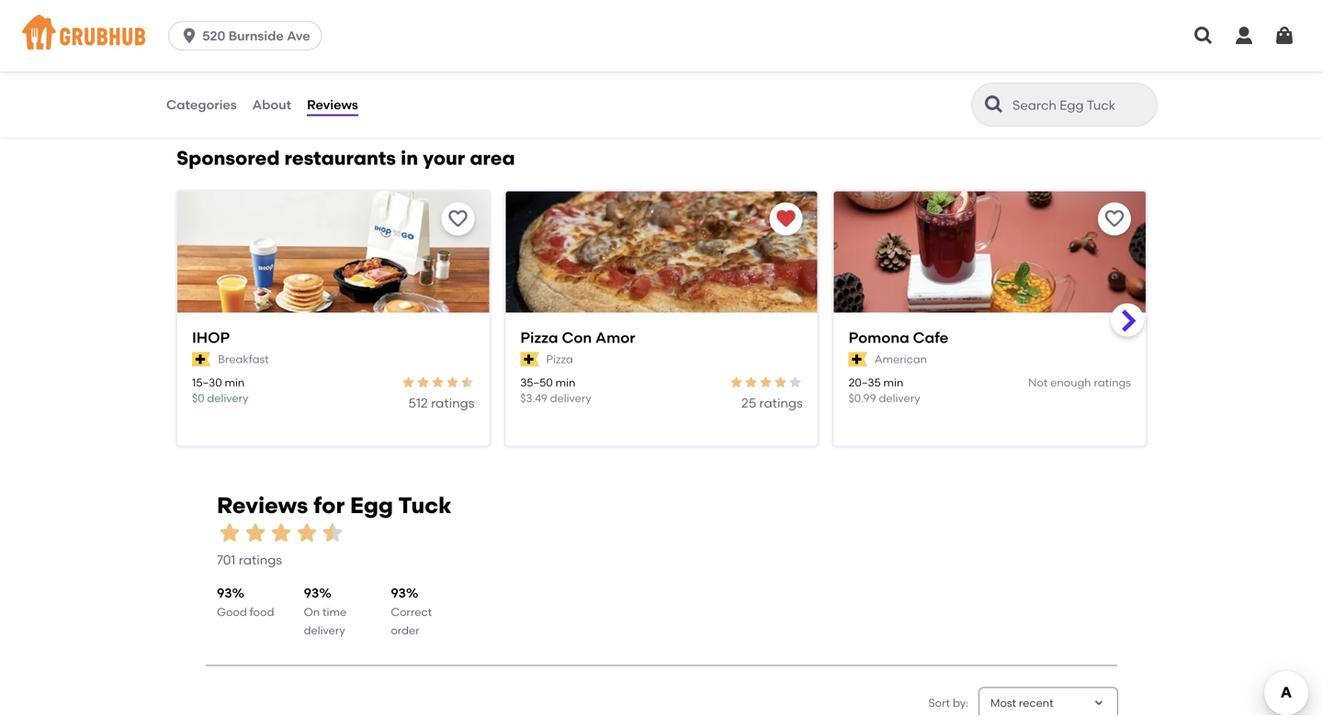 Task type: describe. For each thing, give the bounding box(es) containing it.
delivery inside 93 on time delivery
[[304, 625, 345, 638]]

your
[[423, 146, 465, 170]]

ihop
[[192, 329, 230, 347]]

main navigation navigation
[[0, 0, 1323, 72]]

93 for 93 on time delivery
[[304, 586, 319, 601]]

save this restaurant image
[[1103, 208, 1126, 230]]

amor
[[595, 329, 635, 347]]

egg
[[350, 492, 393, 519]]

in
[[401, 146, 418, 170]]

512 ratings
[[408, 396, 474, 411]]

correct
[[391, 606, 432, 619]]

520 burnside ave button
[[168, 21, 330, 51]]

1 horizontal spatial svg image
[[1233, 25, 1255, 47]]

520
[[202, 28, 225, 44]]

good
[[217, 606, 247, 619]]

cafe
[[913, 329, 949, 347]]

35–50
[[520, 376, 553, 389]]

ratings right enough on the bottom right of the page
[[1094, 376, 1131, 389]]

burnside
[[229, 28, 284, 44]]

93 for 93 good food
[[217, 586, 232, 601]]

reviews for egg tuck
[[217, 492, 452, 519]]

93 for 93 correct order
[[391, 586, 406, 601]]

svg image inside 520 burnside ave button
[[180, 27, 199, 45]]

saved restaurant image
[[775, 208, 797, 230]]

subscription pass image for ihop
[[192, 352, 211, 367]]

search icon image
[[983, 94, 1005, 116]]

15–30 min $0 delivery
[[192, 376, 248, 405]]

25
[[741, 396, 756, 411]]

subscription pass image for pizza con amor
[[520, 352, 539, 367]]

Search Egg Tuck search field
[[1011, 96, 1151, 114]]

for
[[313, 492, 345, 519]]

min for pomona cafe
[[883, 376, 903, 389]]

pizza con amor logo image
[[506, 191, 817, 346]]

by:
[[953, 697, 968, 710]]

pomona cafe logo image
[[834, 191, 1146, 346]]

1 svg image from the left
[[1193, 25, 1215, 47]]

sponsored
[[176, 146, 280, 170]]

pomona
[[849, 329, 909, 347]]

93 good food
[[217, 586, 274, 619]]

tuck
[[398, 492, 452, 519]]

pizza con amor
[[520, 329, 635, 347]]

not
[[1028, 376, 1048, 389]]

save this restaurant image
[[447, 208, 469, 230]]

$3.49
[[520, 392, 547, 405]]

sponsored restaurants in your area
[[176, 146, 515, 170]]

order
[[391, 625, 420, 638]]

Sort by: field
[[990, 696, 1054, 712]]



Task type: locate. For each thing, give the bounding box(es) containing it.
delivery for pomona cafe
[[879, 392, 920, 405]]

93 inside the 93 correct order
[[391, 586, 406, 601]]

93
[[217, 586, 232, 601], [304, 586, 319, 601], [391, 586, 406, 601]]

american
[[875, 353, 927, 366]]

delivery for ihop
[[207, 392, 248, 405]]

min for ihop
[[225, 376, 245, 389]]

pizza for pizza con amor
[[520, 329, 558, 347]]

delivery down time
[[304, 625, 345, 638]]

categories button
[[165, 72, 238, 138]]

reviews inside button
[[307, 97, 358, 112]]

delivery inside "35–50 min $3.49 delivery"
[[550, 392, 591, 405]]

512
[[408, 396, 428, 411]]

ratings for 25 ratings
[[759, 396, 803, 411]]

0 horizontal spatial 93
[[217, 586, 232, 601]]

ratings right the '701'
[[239, 553, 282, 568]]

on
[[304, 606, 320, 619]]

93 inside '93 good food'
[[217, 586, 232, 601]]

2 horizontal spatial 93
[[391, 586, 406, 601]]

delivery down 15–30
[[207, 392, 248, 405]]

pizza left con
[[520, 329, 558, 347]]

save this restaurant button for ihop
[[441, 202, 474, 236]]

pizza
[[520, 329, 558, 347], [546, 353, 573, 366]]

3 subscription pass image from the left
[[849, 352, 867, 367]]

93 up the correct
[[391, 586, 406, 601]]

food
[[250, 606, 274, 619]]

reviews up 701 ratings
[[217, 492, 308, 519]]

subscription pass image up 20–35
[[849, 352, 867, 367]]

most
[[990, 697, 1016, 710]]

not enough ratings
[[1028, 376, 1131, 389]]

most recent
[[990, 697, 1054, 710]]

ratings right 512
[[431, 396, 474, 411]]

reviews for reviews
[[307, 97, 358, 112]]

701 ratings
[[217, 553, 282, 568]]

pizza down con
[[546, 353, 573, 366]]

pizza con amor link
[[520, 327, 803, 348]]

0 horizontal spatial min
[[225, 376, 245, 389]]

subscription pass image up 15–30
[[192, 352, 211, 367]]

subscription pass image up the 35–50
[[520, 352, 539, 367]]

reviews up restaurants
[[307, 97, 358, 112]]

ihop logo image
[[177, 191, 489, 346]]

svg image
[[1193, 25, 1215, 47], [1273, 25, 1296, 47]]

20–35
[[849, 376, 881, 389]]

$0
[[192, 392, 204, 405]]

svg image
[[1233, 25, 1255, 47], [180, 27, 199, 45]]

1 horizontal spatial min
[[555, 376, 575, 389]]

ihop link
[[192, 327, 474, 348]]

star icon image
[[401, 375, 416, 390], [416, 375, 430, 390], [430, 375, 445, 390], [445, 375, 460, 390], [460, 375, 474, 390], [460, 375, 474, 390], [729, 375, 744, 390], [744, 375, 759, 390], [759, 375, 773, 390], [773, 375, 788, 390], [788, 375, 803, 390], [217, 521, 243, 546], [243, 521, 268, 546], [268, 521, 294, 546], [294, 521, 320, 546], [320, 521, 345, 546], [320, 521, 345, 546]]

about
[[252, 97, 291, 112]]

2 93 from the left
[[304, 586, 319, 601]]

20–35 min $0.99 delivery
[[849, 376, 920, 405]]

area
[[470, 146, 515, 170]]

min inside the 15–30 min $0 delivery
[[225, 376, 245, 389]]

3 min from the left
[[883, 376, 903, 389]]

93 on time delivery
[[304, 586, 347, 638]]

1 vertical spatial pizza
[[546, 353, 573, 366]]

2 min from the left
[[555, 376, 575, 389]]

about button
[[251, 72, 292, 138]]

3 93 from the left
[[391, 586, 406, 601]]

ratings for 512 ratings
[[431, 396, 474, 411]]

0 horizontal spatial subscription pass image
[[192, 352, 211, 367]]

0 vertical spatial reviews
[[307, 97, 358, 112]]

sort by:
[[928, 697, 968, 710]]

pomona cafe
[[849, 329, 949, 347]]

1 horizontal spatial 93
[[304, 586, 319, 601]]

save this restaurant button
[[441, 202, 474, 236], [1098, 202, 1131, 236]]

categories
[[166, 97, 237, 112]]

93 inside 93 on time delivery
[[304, 586, 319, 601]]

ave
[[287, 28, 310, 44]]

delivery right $0.99
[[879, 392, 920, 405]]

min for pizza con amor
[[555, 376, 575, 389]]

1 93 from the left
[[217, 586, 232, 601]]

0 horizontal spatial svg image
[[1193, 25, 1215, 47]]

1 horizontal spatial subscription pass image
[[520, 352, 539, 367]]

delivery inside the 15–30 min $0 delivery
[[207, 392, 248, 405]]

2 svg image from the left
[[1273, 25, 1296, 47]]

reviews
[[307, 97, 358, 112], [217, 492, 308, 519]]

2 horizontal spatial min
[[883, 376, 903, 389]]

delivery right $3.49
[[550, 392, 591, 405]]

1 horizontal spatial save this restaurant button
[[1098, 202, 1131, 236]]

enough
[[1050, 376, 1091, 389]]

recent
[[1019, 697, 1054, 710]]

restaurants
[[284, 146, 396, 170]]

701
[[217, 553, 236, 568]]

subscription pass image for pomona cafe
[[849, 352, 867, 367]]

min inside 20–35 min $0.99 delivery
[[883, 376, 903, 389]]

breakfast
[[218, 353, 269, 366]]

min
[[225, 376, 245, 389], [555, 376, 575, 389], [883, 376, 903, 389]]

pizza for pizza
[[546, 353, 573, 366]]

2 save this restaurant button from the left
[[1098, 202, 1131, 236]]

1 vertical spatial reviews
[[217, 492, 308, 519]]

1 min from the left
[[225, 376, 245, 389]]

subscription pass image
[[192, 352, 211, 367], [520, 352, 539, 367], [849, 352, 867, 367]]

min right the 35–50
[[555, 376, 575, 389]]

reviews for reviews for egg tuck
[[217, 492, 308, 519]]

25 ratings
[[741, 396, 803, 411]]

min down breakfast
[[225, 376, 245, 389]]

93 up on at the bottom of the page
[[304, 586, 319, 601]]

pomona cafe link
[[849, 327, 1131, 348]]

93 up good
[[217, 586, 232, 601]]

ratings
[[1094, 376, 1131, 389], [431, 396, 474, 411], [759, 396, 803, 411], [239, 553, 282, 568]]

15–30
[[192, 376, 222, 389]]

time
[[322, 606, 347, 619]]

0 horizontal spatial save this restaurant button
[[441, 202, 474, 236]]

0 horizontal spatial svg image
[[180, 27, 199, 45]]

2 subscription pass image from the left
[[520, 352, 539, 367]]

1 subscription pass image from the left
[[192, 352, 211, 367]]

$0.99
[[849, 392, 876, 405]]

min inside "35–50 min $3.49 delivery"
[[555, 376, 575, 389]]

sort
[[928, 697, 950, 710]]

delivery
[[207, 392, 248, 405], [550, 392, 591, 405], [879, 392, 920, 405], [304, 625, 345, 638]]

delivery inside 20–35 min $0.99 delivery
[[879, 392, 920, 405]]

min down american
[[883, 376, 903, 389]]

35–50 min $3.49 delivery
[[520, 376, 591, 405]]

520 burnside ave
[[202, 28, 310, 44]]

ratings right '25'
[[759, 396, 803, 411]]

saved restaurant button
[[770, 202, 803, 236]]

1 horizontal spatial svg image
[[1273, 25, 1296, 47]]

93 correct order
[[391, 586, 432, 638]]

reviews button
[[306, 72, 359, 138]]

0 vertical spatial pizza
[[520, 329, 558, 347]]

2 horizontal spatial subscription pass image
[[849, 352, 867, 367]]

caret down icon image
[[1092, 697, 1106, 711]]

delivery for pizza con amor
[[550, 392, 591, 405]]

save this restaurant button for pomona cafe
[[1098, 202, 1131, 236]]

con
[[562, 329, 592, 347]]

ratings for 701 ratings
[[239, 553, 282, 568]]

1 save this restaurant button from the left
[[441, 202, 474, 236]]



Task type: vqa. For each thing, say whether or not it's contained in the screenshot.
Caret down icon
yes



